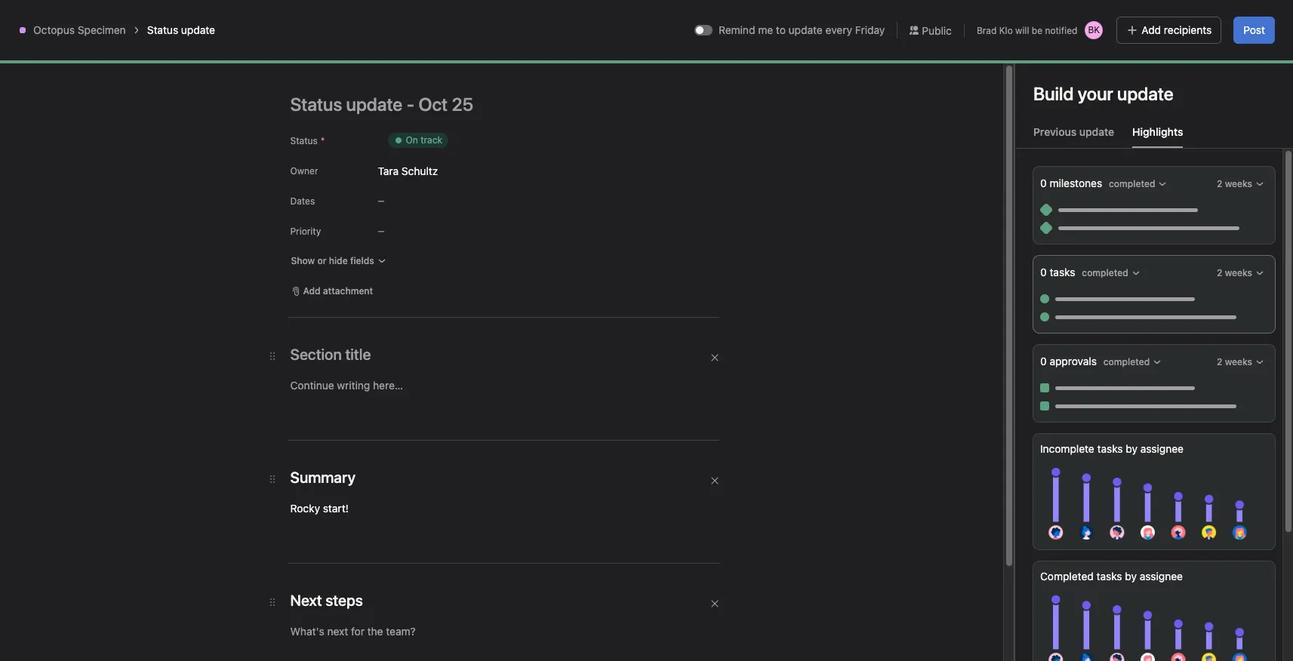 Task type: vqa. For each thing, say whether or not it's contained in the screenshot.
close image
no



Task type: describe. For each thing, give the bounding box(es) containing it.
2 weeks for tasks
[[1217, 267, 1252, 279]]

billing
[[1193, 12, 1218, 23]]

completed button for 0 tasks
[[1078, 263, 1144, 284]]

0 approvals
[[1040, 355, 1100, 368]]

octopus specimen link
[[33, 23, 126, 36]]

2 weeks button for milestones
[[1213, 174, 1268, 195]]

tasks for incomplete
[[1097, 442, 1123, 455]]

by for completed
[[1125, 570, 1137, 583]]

status for status update
[[147, 23, 178, 36]]

1
[[1087, 384, 1091, 395]]

add task
[[710, 436, 749, 448]]

build
[[1033, 83, 1074, 104]]

24 days left
[[1006, 17, 1056, 29]]

completed button for 0 approvals
[[1100, 352, 1166, 373]]

remove section image
[[710, 353, 719, 362]]

1 — from the top
[[378, 196, 385, 205]]

on track
[[406, 134, 442, 146]]

left
[[1042, 17, 1056, 29]]

october
[[225, 122, 279, 140]]

bk
[[1088, 24, 1100, 35]]

add recipients button
[[1117, 17, 1222, 44]]

be
[[1032, 25, 1043, 36]]

weeks for milestones
[[1225, 178, 1252, 189]]

add billing info
[[1173, 12, 1237, 23]]

fields
[[350, 255, 374, 266]]

brad klo will be notified
[[977, 25, 1078, 36]]

weeks for approvals
[[1225, 356, 1252, 368]]

priority
[[290, 226, 321, 237]]

trial?
[[1130, 12, 1150, 23]]

tasks for 0
[[1050, 266, 1075, 279]]

info
[[1221, 12, 1237, 23]]

timeline
[[311, 94, 354, 107]]

specimen
[[78, 23, 126, 36]]

previous update
[[1033, 125, 1114, 138]]

me
[[758, 23, 773, 36]]

0 for approvals
[[1040, 355, 1047, 368]]

remind
[[719, 23, 755, 36]]

dashboard
[[461, 94, 515, 107]]

will
[[1015, 25, 1029, 36]]

— inside dropdown button
[[378, 226, 385, 236]]

0 for milestones
[[1040, 177, 1047, 189]]

every
[[826, 23, 852, 36]]

my
[[1114, 12, 1127, 23]]

antartica study
[[1018, 384, 1084, 395]]

24 for 24
[[286, 325, 301, 339]]

public
[[922, 24, 952, 37]]

show
[[291, 255, 315, 266]]

show or hide fields button
[[284, 251, 393, 272]]

2 for milestones
[[1217, 178, 1223, 189]]

completed tasks by assignee
[[1040, 570, 1183, 583]]

write up report
[[290, 494, 355, 506]]

24 for 24 days left
[[1006, 17, 1017, 29]]

remind me to update every friday switch
[[695, 25, 713, 35]]

october 2023
[[225, 122, 318, 140]]

workflow link
[[372, 93, 431, 109]]

status *
[[290, 135, 325, 146]]

report
[[329, 494, 355, 506]]

by for incomplete
[[1126, 442, 1138, 455]]

20
[[1014, 184, 1028, 198]]

antartica
[[1018, 384, 1056, 395]]

2 weeks for milestones
[[1217, 178, 1252, 189]]

completed for 0 approvals
[[1104, 356, 1150, 368]]

remove section image for section title text field
[[710, 599, 719, 608]]

2 weeks button for approvals
[[1213, 352, 1268, 373]]

tara schultz
[[378, 164, 438, 177]]

assignee for incomplete tasks by assignee
[[1141, 442, 1184, 455]]

leftcount image
[[1094, 385, 1103, 394]]

what's in my trial? button
[[1065, 8, 1157, 29]]

add to starred image
[[229, 58, 241, 70]]

add recipients
[[1142, 23, 1212, 36]]

friday
[[855, 23, 885, 36]]

rocky start!
[[290, 502, 349, 515]]

show or hide fields
[[291, 255, 374, 266]]

update for previous update
[[1079, 125, 1114, 138]]

start!
[[323, 502, 349, 515]]

brad
[[977, 25, 997, 36]]

Section title text field
[[290, 467, 355, 488]]

1 horizontal spatial update
[[789, 23, 823, 36]]

schultz
[[402, 164, 438, 177]]

completed for 0 milestones
[[1109, 178, 1155, 189]]

tara
[[378, 164, 399, 177]]

2023
[[282, 122, 318, 140]]

octopus
[[33, 23, 75, 36]]

dates
[[290, 196, 315, 207]]

3
[[1014, 467, 1021, 480]]

tab list containing previous update
[[1015, 124, 1293, 149]]

klo
[[999, 25, 1013, 36]]

status update
[[147, 23, 215, 36]]

to
[[776, 23, 786, 36]]

completed
[[1040, 570, 1094, 583]]

owner
[[290, 165, 318, 177]]

27
[[1014, 325, 1027, 339]]

add billing info button
[[1166, 8, 1243, 29]]



Task type: locate. For each thing, give the bounding box(es) containing it.
2 vertical spatial 2 weeks button
[[1213, 352, 1268, 373]]

weeks for tasks
[[1225, 267, 1252, 279]]

0 vertical spatial 0
[[1040, 177, 1047, 189]]

workflow
[[384, 94, 431, 107]]

1 vertical spatial assignee
[[1140, 570, 1183, 583]]

1 vertical spatial tasks
[[1097, 442, 1123, 455]]

your update
[[1078, 83, 1174, 104]]

update
[[181, 23, 215, 36], [789, 23, 823, 36], [1079, 125, 1114, 138]]

Title of update text field
[[290, 88, 743, 121]]

3 weeks from the top
[[1225, 356, 1252, 368]]

0 horizontal spatial status
[[147, 23, 178, 36]]

what's in my trial?
[[1072, 12, 1150, 23]]

0 vertical spatial 2 weeks button
[[1213, 174, 1268, 195]]

*
[[321, 135, 325, 146]]

2 2 weeks from the top
[[1217, 267, 1252, 279]]

0 vertical spatial 2
[[1217, 178, 1223, 189]]

1 vertical spatial remove section image
[[710, 599, 719, 608]]

0 milestones
[[1040, 177, 1105, 189]]

recipients
[[1164, 23, 1212, 36]]

0 vertical spatial remove section image
[[710, 476, 719, 485]]

completed button
[[1105, 174, 1171, 195], [1078, 263, 1144, 284], [1100, 352, 1166, 373]]

0 vertical spatial weeks
[[1225, 178, 1252, 189]]

2 weeks for approvals
[[1217, 356, 1252, 368]]

1 vertical spatial completed
[[1082, 267, 1128, 279]]

7
[[286, 608, 293, 621]]

post button
[[1234, 17, 1275, 44]]

write
[[290, 494, 313, 506]]

3 2 weeks button from the top
[[1213, 352, 1268, 373]]

add attachment
[[303, 285, 373, 297]]

24 left days
[[1006, 17, 1017, 29]]

1 vertical spatial 24
[[286, 325, 301, 339]]

2 for tasks
[[1217, 267, 1223, 279]]

completed right the 0 tasks
[[1082, 267, 1128, 279]]

2 weeks button for tasks
[[1213, 263, 1268, 284]]

1 vertical spatial 2
[[1217, 267, 1223, 279]]

— up "show or hide fields" dropdown button at the top left of page
[[378, 226, 385, 236]]

rocky
[[290, 502, 320, 515]]

3 2 from the top
[[1217, 356, 1223, 368]]

1 vertical spatial —
[[378, 226, 385, 236]]

2 vertical spatial completed button
[[1100, 352, 1166, 373]]

2 vertical spatial 0
[[1040, 355, 1047, 368]]

previous
[[1033, 125, 1077, 138]]

0 vertical spatial 24
[[1006, 17, 1017, 29]]

add for add recipients
[[1142, 23, 1161, 36]]

hide
[[329, 255, 348, 266]]

2 for approvals
[[1217, 356, 1223, 368]]

1 remove section image from the top
[[710, 476, 719, 485]]

2 0 from the top
[[1040, 266, 1047, 279]]

tasks for completed
[[1097, 570, 1122, 583]]

0 vertical spatial completed button
[[1105, 174, 1171, 195]]

2 horizontal spatial update
[[1079, 125, 1114, 138]]

2 vertical spatial weeks
[[1225, 356, 1252, 368]]

completed right the approvals
[[1104, 356, 1150, 368]]

remove section image
[[710, 476, 719, 485], [710, 599, 719, 608]]

0 vertical spatial 2 weeks
[[1217, 178, 1252, 189]]

0 horizontal spatial 24
[[286, 325, 301, 339]]

list box
[[468, 6, 831, 30]]

octopus specimen
[[33, 23, 126, 36]]

1 vertical spatial 2 weeks
[[1217, 267, 1252, 279]]

incomplete tasks by assignee
[[1040, 442, 1184, 455]]

1 vertical spatial by
[[1125, 570, 1137, 583]]

0 vertical spatial by
[[1126, 442, 1138, 455]]

highlights
[[1132, 125, 1183, 138]]

status left *
[[290, 135, 318, 146]]

0
[[1040, 177, 1047, 189], [1040, 266, 1047, 279], [1040, 355, 1047, 368]]

2 remove section image from the top
[[710, 599, 719, 608]]

add for add attachment
[[303, 285, 321, 297]]

weeks
[[1225, 178, 1252, 189], [1225, 267, 1252, 279], [1225, 356, 1252, 368]]

approvals
[[1050, 355, 1097, 368]]

— down tara
[[378, 196, 385, 205]]

fri
[[1009, 153, 1023, 165]]

remove section image for summary text field
[[710, 476, 719, 485]]

2 vertical spatial 2 weeks
[[1217, 356, 1252, 368]]

Section title text field
[[290, 344, 371, 365]]

days
[[1020, 17, 1040, 29]]

remind me to update every friday
[[719, 23, 885, 36]]

24
[[1006, 17, 1017, 29], [286, 325, 301, 339]]

or
[[317, 255, 326, 266]]

bk button
[[1078, 20, 1105, 41]]

by
[[1126, 442, 1138, 455], [1125, 570, 1137, 583]]

3 2 weeks from the top
[[1217, 356, 1252, 368]]

add
[[1173, 12, 1190, 23], [1142, 23, 1161, 36], [303, 285, 321, 297], [710, 436, 728, 448]]

2 2 from the top
[[1217, 267, 1223, 279]]

update for status update
[[181, 23, 215, 36]]

in
[[1104, 12, 1112, 23]]

post
[[1244, 23, 1265, 36]]

up
[[315, 494, 326, 506]]

status
[[147, 23, 178, 36], [290, 135, 318, 146]]

0 vertical spatial tasks
[[1050, 266, 1075, 279]]

0 for tasks
[[1040, 266, 1047, 279]]

tab list
[[1015, 124, 1293, 149]]

1 vertical spatial 0
[[1040, 266, 1047, 279]]

31
[[286, 467, 299, 480]]

on track button
[[378, 127, 458, 154]]

0 vertical spatial assignee
[[1141, 442, 1184, 455]]

add for add billing info
[[1173, 12, 1190, 23]]

add attachment button
[[284, 281, 380, 302]]

add task button
[[691, 432, 755, 453]]

attachment
[[323, 285, 373, 297]]

milestones
[[1050, 177, 1102, 189]]

2 vertical spatial 2
[[1217, 356, 1223, 368]]

— button
[[378, 217, 409, 245]]

1 vertical spatial status
[[290, 135, 318, 146]]

study
[[1059, 384, 1084, 395]]

rocket image
[[27, 55, 45, 73]]

1 vertical spatial completed button
[[1078, 263, 1144, 284]]

tasks
[[1050, 266, 1075, 279], [1097, 442, 1123, 455], [1097, 570, 1122, 583]]

by right completed
[[1125, 570, 1137, 583]]

completed button for 0 milestones
[[1105, 174, 1171, 195]]

2 — from the top
[[378, 226, 385, 236]]

2 vertical spatial tasks
[[1097, 570, 1122, 583]]

assignee for completed tasks by assignee
[[1140, 570, 1183, 583]]

assignee
[[1141, 442, 1184, 455], [1140, 570, 1183, 583]]

track
[[421, 134, 442, 146]]

completed right milestones
[[1109, 178, 1155, 189]]

timeline link
[[299, 93, 354, 109]]

1 horizontal spatial status
[[290, 135, 318, 146]]

completed for 0 tasks
[[1082, 267, 1128, 279]]

17
[[286, 184, 298, 198]]

0 vertical spatial status
[[147, 23, 178, 36]]

28
[[1257, 325, 1272, 339]]

0 vertical spatial completed
[[1109, 178, 1155, 189]]

1 2 weeks from the top
[[1217, 178, 1252, 189]]

0 vertical spatial —
[[378, 196, 385, 205]]

status right specimen
[[147, 23, 178, 36]]

10
[[1014, 608, 1026, 621]]

completed
[[1109, 178, 1155, 189], [1082, 267, 1128, 279], [1104, 356, 1150, 368]]

1 weeks from the top
[[1225, 178, 1252, 189]]

incomplete
[[1040, 442, 1094, 455]]

add inside popup button
[[303, 285, 321, 297]]

2 weeks from the top
[[1225, 267, 1252, 279]]

2 2 weeks button from the top
[[1213, 263, 1268, 284]]

1 vertical spatial 2 weeks button
[[1213, 263, 1268, 284]]

dashboard link
[[449, 93, 515, 109]]

status for status *
[[290, 135, 318, 146]]

by right incomplete at the bottom of page
[[1126, 442, 1138, 455]]

0 tasks
[[1040, 266, 1078, 279]]

1 0 from the top
[[1040, 177, 1047, 189]]

2 vertical spatial completed
[[1104, 356, 1150, 368]]

task
[[730, 436, 749, 448]]

1 vertical spatial weeks
[[1225, 267, 1252, 279]]

1 2 weeks button from the top
[[1213, 174, 1268, 195]]

1 2 from the top
[[1217, 178, 1223, 189]]

3 0 from the top
[[1040, 355, 1047, 368]]

0 horizontal spatial update
[[181, 23, 215, 36]]

build your update
[[1033, 83, 1174, 104]]

add for add task
[[710, 436, 728, 448]]

Section title text field
[[290, 590, 363, 611]]

21
[[1258, 184, 1271, 198]]

on
[[406, 134, 418, 146]]

1 horizontal spatial 24
[[1006, 17, 1017, 29]]

24 up section title text box
[[286, 325, 301, 339]]

None text field
[[63, 51, 200, 78]]



